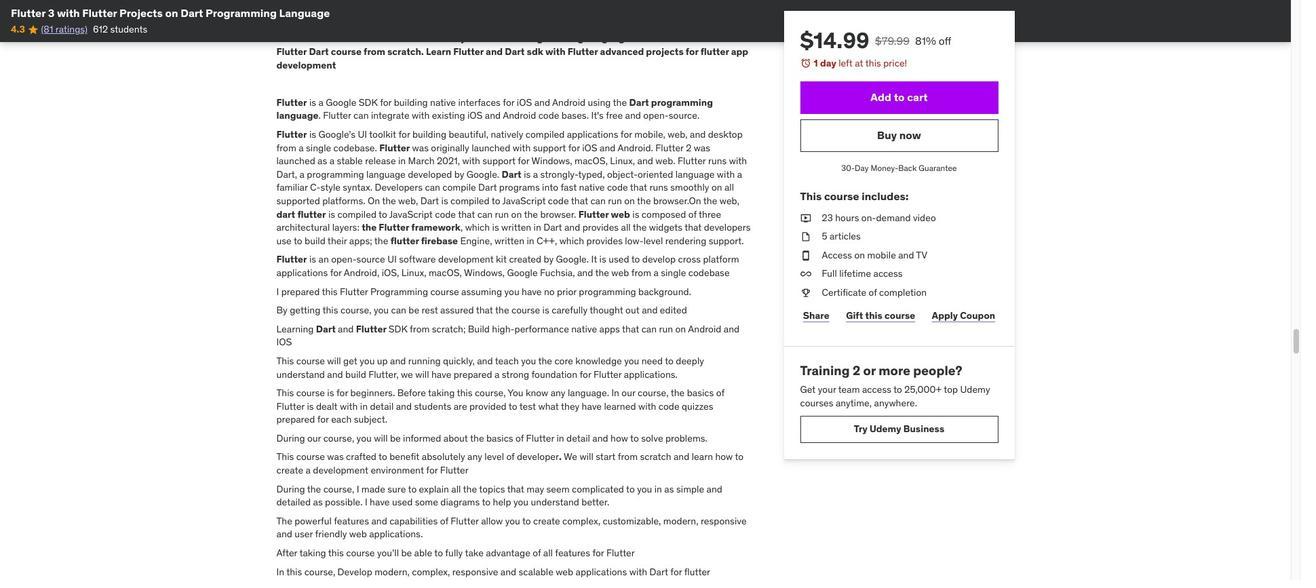 Task type: vqa. For each thing, say whether or not it's contained in the screenshot.
leftmost Investing
no



Task type: describe. For each thing, give the bounding box(es) containing it.
will left get
[[327, 355, 341, 367]]

0 vertical spatial google
[[326, 96, 357, 108]]

detailed
[[277, 496, 311, 509]]

in up we
[[557, 432, 565, 445]]

taking inside this course will get you up and running quickly, and teach you the core knowledge you need to deeply understand and build flutter, we will have prepared a strong foundation for flutter applications. this course is for beginners. before taking this course, you know any language. in our course, the basics of flutter is dealt with in detail and students are provided to test what they have learned with code quizzes prepared for each subject. during our course, you will be informed about the basics of flutter in detail and how to solve problems.
[[428, 387, 455, 399]]

0 horizontal spatial modern,
[[375, 566, 410, 578]]

as inside was originally launched with support for ios and android. flutter 2 was launched as a stable release in march 2021, with support for windows, macos, linux, and web. flutter runs with dart, a programming language developed by google.
[[318, 155, 327, 167]]

you right help at the left bottom of page
[[514, 496, 529, 509]]

development inside flutter, dart, flutter dart, flutter and dart, flutter firebase, dart programming, flutter advanced, flutter project, dart language, dart programing language welcome to the " flutter 3 with flutter projects on dart programming language " course. flutter dart course from scratch. learn flutter and dart sdk with flutter advanced projects for flutter app development
[[277, 59, 336, 71]]

1 horizontal spatial which
[[560, 235, 585, 247]]

google. inside was originally launched with support for ios and android. flutter 2 was launched as a stable release in march 2021, with support for windows, macos, linux, and web. flutter runs with dart, a programming language developed by google.
[[467, 168, 500, 180]]

0 vertical spatial open-
[[644, 110, 669, 122]]

1 vertical spatial prepared
[[454, 368, 492, 380]]

web, inside is google's ui toolkit for building beautiful, natively compiled applications for mobile, web, and desktop from a single codebase.
[[668, 128, 688, 141]]

code down object-
[[607, 181, 628, 194]]

in inside during the course, i made sure to explain all the topics that may seem complicated to you in as simple and detailed as possible. i have used some diagrams to help you understand better. the powerful features and capabilities of flutter allow you to create complex, customizable, modern, responsive and user friendly web applications. after taking this course you'll be able to fully take advantage of all features for flutter in this course, develop modern, complex, responsive and scalable web applications with dart for flutter
[[655, 483, 662, 495]]

build inside this course will get you up and running quickly, and teach you the core knowledge you need to deeply understand and build flutter, we will have prepared a strong foundation for flutter applications. this course is for beginners. before taking this course, you know any language. in our course, the basics of flutter is dealt with in detail and students are provided to test what they have learned with code quizzes prepared for each subject. during our course, you will be informed about the basics of flutter in detail and how to solve problems.
[[346, 368, 366, 380]]

and up start
[[593, 432, 609, 445]]

on inside sdk from scratch; build high-performance native apps that can run on android and ios
[[676, 323, 686, 335]]

dart,
[[277, 168, 297, 180]]

in left c++,
[[527, 235, 535, 247]]

1 vertical spatial run
[[495, 208, 509, 220]]

to up environment
[[379, 451, 387, 463]]

during inside this course will get you up and running quickly, and teach you the core knowledge you need to deeply understand and build flutter, we will have prepared a strong foundation for flutter applications. this course is for beginners. before taking this course, you know any language. in our course, the basics of flutter is dealt with in detail and students are provided to test what they have learned with code quizzes prepared for each subject. during our course, you will be informed about the basics of flutter in detail and how to solve problems.
[[277, 432, 305, 445]]

is down the compile
[[442, 195, 448, 207]]

to inside 'we will start from scratch and learn how to create a development environment for flutter'
[[735, 451, 744, 463]]

day
[[821, 57, 837, 69]]

a up google's
[[319, 96, 324, 108]]

taking inside during the course, i made sure to explain all the topics that may seem complicated to you in as simple and detailed as possible. i have used some diagrams to help you understand better. the powerful features and capabilities of flutter allow you to create complex, customizable, modern, responsive and user friendly web applications. after taking this course you'll be able to fully take advantage of all features for flutter in this course, develop modern, complex, responsive and scalable web applications with dart for flutter
[[300, 547, 326, 559]]

language inside flutter, dart, flutter dart, flutter and dart, flutter firebase, dart programming, flutter advanced, flutter project, dart language, dart programing language welcome to the " flutter 3 with flutter projects on dart programming language " course. flutter dart course from scratch. learn flutter and dart sdk with flutter advanced projects for flutter app development
[[391, 13, 431, 26]]

rendering
[[666, 235, 707, 247]]

knowledge
[[576, 355, 622, 367]]

a inside is google's ui toolkit for building beautiful, natively compiled applications for mobile, web, and desktop from a single codebase.
[[299, 142, 304, 154]]

language inside is a strongly-typed, object-oriented language with a familiar c-style syntax. developers can compile dart programs into fast native code that runs smoothly on all supported platforms. on the web, dart is compiled to javascript code that can run on the browser.on the web, dart flutter is compiled to javascript code that can run on the browser. flutter web
[[676, 168, 715, 180]]

0 horizontal spatial web,
[[398, 195, 418, 207]]

from inside flutter, dart, flutter dart, flutter and dart, flutter firebase, dart programming, flutter advanced, flutter project, dart language, dart programing language welcome to the " flutter 3 with flutter projects on dart programming language " course. flutter dart course from scratch. learn flutter and dart sdk with flutter advanced projects for flutter app development
[[364, 46, 385, 58]]

how inside 'we will start from scratch and learn how to create a development environment for flutter'
[[716, 451, 733, 463]]

you up strong
[[521, 355, 536, 367]]

at
[[855, 57, 864, 69]]

running
[[408, 355, 441, 367]]

simple
[[677, 483, 705, 495]]

familiar
[[277, 181, 308, 194]]

this down the an
[[322, 285, 338, 298]]

provides for low-
[[587, 235, 623, 247]]

1 horizontal spatial run
[[608, 195, 622, 207]]

612
[[93, 23, 108, 36]]

teach
[[495, 355, 519, 367]]

lifetime
[[840, 268, 872, 280]]

course, down 'each'
[[324, 432, 354, 445]]

the up detailed
[[307, 483, 321, 495]]

buy
[[878, 128, 897, 142]]

flutter firebase engine, written in c++, which provides low-level rendering support.
[[391, 235, 744, 247]]

the up apps;
[[362, 221, 377, 234]]

0 horizontal spatial detail
[[370, 400, 394, 412]]

from inside is google's ui toolkit for building beautiful, natively compiled applications for mobile, web, and desktop from a single codebase.
[[277, 142, 297, 154]]

$14.99 $79.99 81% off
[[801, 26, 952, 54]]

is left the an
[[309, 253, 316, 266]]

0 vertical spatial projects
[[119, 6, 163, 20]]

native inside sdk from scratch; build high-performance native apps that can run on android and ios
[[572, 323, 597, 335]]

and right simple
[[707, 483, 723, 495]]

windows, inside is an open-source ui software development kit created by google. it is used to develop cross platform applications for android, ios, linux, macos, windows, google fuchsia, and the web from a single codebase
[[464, 267, 505, 279]]

30-
[[842, 163, 855, 173]]

programming inside dart programming language
[[652, 96, 713, 108]]

articles
[[830, 230, 861, 242]]

0 vertical spatial features
[[334, 515, 369, 527]]

1 vertical spatial .
[[559, 451, 562, 463]]

and down the
[[277, 528, 292, 541]]

project,
[[699, 0, 731, 12]]

this down the after
[[287, 566, 302, 578]]

course up detailed
[[296, 451, 325, 463]]

1 vertical spatial basics
[[487, 432, 514, 445]]

and left tv
[[899, 249, 915, 261]]

ratings)
[[55, 23, 87, 36]]

0 horizontal spatial sdk
[[359, 96, 378, 108]]

getting
[[290, 304, 321, 316]]

that down object-
[[630, 181, 648, 194]]

the inside is an open-source ui software development kit created by google. it is used to develop cross platform applications for android, ios, linux, macos, windows, google fuchsia, and the web from a single codebase
[[596, 267, 610, 279]]

bases.
[[562, 110, 589, 122]]

gift this course link
[[844, 302, 919, 330]]

0 vertical spatial ios
[[517, 96, 532, 108]]

are
[[454, 400, 467, 412]]

development inside 'we will start from scratch and learn how to create a development environment for flutter'
[[313, 464, 369, 477]]

and up the dealt
[[327, 368, 343, 380]]

0 vertical spatial our
[[622, 387, 636, 399]]

0 horizontal spatial compiled
[[338, 208, 377, 220]]

and left sdk
[[486, 46, 503, 58]]

xsmall image for access
[[801, 249, 811, 262]]

in inside this course will get you up and running quickly, and teach you the core knowledge you need to deeply understand and build flutter, we will have prepared a strong foundation for flutter applications. this course is for beginners. before taking this course, you know any language. in our course, the basics of flutter is dealt with in detail and students are provided to test what they have learned with code quizzes prepared for each subject. during our course, you will be informed about the basics of flutter in detail and how to solve problems.
[[612, 387, 620, 399]]

0 horizontal spatial students
[[110, 23, 148, 36]]

beautiful,
[[449, 128, 489, 141]]

0 vertical spatial javascript
[[503, 195, 546, 207]]

dart inside is a strongly-typed, object-oriented language with a familiar c-style syntax. developers can compile dart programs into fast native code that runs smoothly on all supported platforms. on the web, dart is compiled to javascript code that can run on the browser.on the web, dart flutter is compiled to javascript code that can run on the browser. flutter web
[[277, 208, 295, 220]]

1 dart, from the left
[[309, 0, 329, 12]]

0 horizontal spatial responsive
[[453, 566, 498, 578]]

course, up possible.
[[324, 483, 354, 495]]

engine,
[[461, 235, 492, 247]]

provides for all
[[583, 221, 619, 234]]

all up scalable
[[544, 547, 553, 559]]

1 vertical spatial any
[[468, 451, 483, 463]]

0 vertical spatial launched
[[472, 142, 511, 154]]

and inside is google's ui toolkit for building beautiful, natively compiled applications for mobile, web, and desktop from a single codebase.
[[690, 128, 706, 141]]

apps;
[[349, 235, 372, 247]]

it's
[[591, 110, 604, 122]]

0 vertical spatial access
[[874, 268, 903, 280]]

app
[[731, 46, 749, 58]]

made
[[362, 483, 385, 495]]

course, left develop
[[305, 566, 335, 578]]

4.3
[[11, 23, 25, 36]]

programming,
[[535, 0, 595, 12]]

course inside during the course, i made sure to explain all the topics that may seem complicated to you in as simple and detailed as possible. i have used some diagrams to help you understand better. the powerful features and capabilities of flutter allow you to create complex, customizable, modern, responsive and user friendly web applications. after taking this course you'll be able to fully take advantage of all features for flutter in this course, develop modern, complex, responsive and scalable web applications with dart for flutter
[[346, 547, 375, 559]]

used inside is an open-source ui software development kit created by google. it is used to develop cross platform applications for android, ios, linux, macos, windows, google fuchsia, and the web from a single codebase
[[609, 253, 630, 266]]

to right need
[[665, 355, 674, 367]]

subject.
[[354, 414, 388, 426]]

google's
[[319, 128, 356, 141]]

and down before
[[396, 400, 412, 412]]

into
[[542, 181, 559, 194]]

fast
[[561, 181, 577, 194]]

this inside this course will get you up and running quickly, and teach you the core knowledge you need to deeply understand and build flutter, we will have prepared a strong foundation for flutter applications. this course is for beginners. before taking this course, you know any language. in our course, the basics of flutter is dealt with in detail and students are provided to test what they have learned with code quizzes prepared for each subject. during our course, you will be informed about the basics of flutter in detail and how to solve problems.
[[457, 387, 473, 399]]

business
[[904, 423, 945, 435]]

course up performance
[[512, 304, 540, 316]]

quickly,
[[443, 355, 475, 367]]

to left fully
[[435, 547, 443, 559]]

during inside during the course, i made sure to explain all the topics that may seem complicated to you in as simple and detailed as possible. i have used some diagrams to help you understand better. the powerful features and capabilities of flutter allow you to create complex, customizable, modern, responsive and user friendly web applications. after taking this course you'll be able to fully take advantage of all features for flutter in this course, develop modern, complex, responsive and scalable web applications with dart for flutter
[[277, 483, 305, 495]]

to inside 'button'
[[894, 90, 905, 104]]

can down typed,
[[591, 195, 606, 207]]

compile
[[443, 181, 476, 194]]

is inside is composed of three architectural layers:
[[633, 208, 640, 220]]

a left the stable at the top left of page
[[330, 155, 335, 167]]

be inside i prepared this flutter programming course assuming you have no prior programming background. by getting this course, you can be rest assured that the course is carefully thought out and edited
[[409, 304, 420, 316]]

they
[[561, 400, 580, 412]]

web inside is a strongly-typed, object-oriented language with a familiar c-style syntax. developers can compile dart programs into fast native code that runs smoothly on all supported platforms. on the web, dart is compiled to javascript code that can run on the browser.on the web, dart flutter is compiled to javascript code that can run on the browser. flutter web
[[611, 208, 630, 220]]

dart right language, in the left of the page
[[320, 13, 338, 26]]

and up scratch.
[[409, 0, 425, 12]]

xsmall image for 5
[[801, 230, 811, 244]]

share button
[[801, 302, 833, 330]]

some
[[415, 496, 438, 509]]

by inside is an open-source ui software development kit created by google. it is used to develop cross platform applications for android, ios, linux, macos, windows, google fuchsia, and the web from a single codebase
[[544, 253, 554, 266]]

and down android.
[[638, 155, 654, 167]]

in inside the , which is written in dart and provides all the widgets that developers use to build their apps; the
[[534, 221, 542, 234]]

in up subject.
[[360, 400, 368, 412]]

people?
[[914, 362, 963, 378]]

flutter is a google sdk for building native interfaces for ios and android using the
[[277, 96, 630, 108]]

low-
[[625, 235, 644, 247]]

a inside is an open-source ui software development kit created by google. it is used to develop cross platform applications for android, ios, linux, macos, windows, google fuchsia, and the web from a single codebase
[[654, 267, 659, 279]]

code up browser.
[[548, 195, 569, 207]]

seem
[[547, 483, 570, 495]]

you right allow
[[505, 515, 520, 527]]

0 vertical spatial basics
[[687, 387, 714, 399]]

this up learning dart and flutter
[[323, 304, 338, 316]]

framework
[[411, 221, 461, 234]]

performance
[[515, 323, 569, 335]]

android.
[[618, 142, 654, 154]]

build
[[468, 323, 490, 335]]

apply coupon
[[932, 310, 996, 322]]

the up quizzes on the bottom of page
[[671, 387, 685, 399]]

0 horizontal spatial level
[[485, 451, 504, 463]]

i inside i prepared this flutter programming course assuming you have no prior programming background. by getting this course, you can be rest assured that the course is carefully thought out and edited
[[277, 285, 279, 298]]

you down is an open-source ui software development kit created by google. it is used to develop cross platform applications for android, ios, linux, macos, windows, google fuchsia, and the web from a single codebase
[[505, 285, 520, 298]]

and down interfaces
[[485, 110, 501, 122]]

is down platforms.
[[328, 208, 335, 220]]

the up foundation
[[539, 355, 553, 367]]

1 horizontal spatial complex,
[[563, 515, 601, 527]]

0 horizontal spatial android
[[503, 110, 536, 122]]

will inside 'we will start from scratch and learn how to create a development environment for flutter'
[[580, 451, 594, 463]]

the
[[277, 515, 292, 527]]

0 vertical spatial responsive
[[701, 515, 747, 527]]

the up 'free'
[[613, 96, 627, 108]]

understand inside during the course, i made sure to explain all the topics that may seem complicated to you in as simple and detailed as possible. i have used some diagrams to help you understand better. the powerful features and capabilities of flutter allow you to create complex, customizable, modern, responsive and user friendly web applications. after taking this course you'll be able to fully take advantage of all features for flutter in this course, develop modern, complex, responsive and scalable web applications with dart for flutter
[[531, 496, 580, 509]]

this right gift
[[866, 310, 883, 322]]

what
[[539, 400, 559, 412]]

and inside is an open-source ui software development kit created by google. it is used to develop cross platform applications for android, ios, linux, macos, windows, google fuchsia, and the web from a single codebase
[[578, 267, 593, 279]]

flutter, inside this course will get you up and running quickly, and teach you the core knowledge you need to deeply understand and build flutter, we will have prepared a strong foundation for flutter applications. this course is for beginners. before taking this course, you know any language. in our course, the basics of flutter is dealt with in detail and students are provided to test what they have learned with code quizzes prepared for each subject. during our course, you will be informed about the basics of flutter in detail and how to solve problems.
[[369, 368, 399, 380]]

have down language.
[[582, 400, 602, 412]]

xsmall image for full
[[801, 268, 811, 281]]

software
[[399, 253, 436, 266]]

1 horizontal spatial level
[[644, 235, 663, 247]]

stable
[[337, 155, 363, 167]]

courses
[[801, 397, 834, 409]]

and left android.
[[600, 142, 616, 154]]

0 vertical spatial support
[[533, 142, 566, 154]]

background.
[[639, 285, 692, 298]]

code inside this course will get you up and running quickly, and teach you the core knowledge you need to deeply understand and build flutter, we will have prepared a strong foundation for flutter applications. this course is for beginners. before taking this course, you know any language. in our course, the basics of flutter is dealt with in detail and students are provided to test what they have learned with code quizzes prepared for each subject. during our course, you will be informed about the basics of flutter in detail and how to solve problems.
[[659, 400, 680, 412]]

to up "customizable,"
[[627, 483, 635, 495]]

add to cart
[[871, 90, 928, 104]]

3 dart, from the left
[[427, 0, 447, 12]]

explain
[[419, 483, 449, 495]]

a right dart,
[[300, 168, 305, 180]]

the right apps;
[[375, 235, 389, 247]]

0 vertical spatial language
[[279, 6, 330, 20]]

create inside during the course, i made sure to explain all the topics that may seem complicated to you in as simple and detailed as possible. i have used some diagrams to help you understand better. the powerful features and capabilities of flutter allow you to create complex, customizable, modern, responsive and user friendly web applications. after taking this course you'll be able to fully take advantage of all features for flutter in this course, develop modern, complex, responsive and scalable web applications with dart for flutter
[[534, 515, 560, 527]]

0 vertical spatial native
[[430, 96, 456, 108]]

can down developed in the left of the page
[[425, 181, 440, 194]]

is up programs
[[524, 168, 531, 180]]

you left need
[[625, 355, 640, 367]]

that inside during the course, i made sure to explain all the topics that may seem complicated to you in as simple and detailed as possible. i have used some diagrams to help you understand better. the powerful features and capabilities of flutter allow you to create complex, customizable, modern, responsive and user friendly web applications. after taking this course you'll be able to fully take advantage of all features for flutter in this course, develop modern, complex, responsive and scalable web applications with dart for flutter
[[507, 483, 525, 495]]

buy now button
[[801, 119, 999, 152]]

this for this course will get you up and running quickly, and teach you the core knowledge you need to deeply understand and build flutter, we will have prepared a strong foundation for flutter applications. this course is for beginners. before taking this course, you know any language. in our course, the basics of flutter is dealt with in detail and students are provided to test what they have learned with code quizzes prepared for each subject. during our course, you will be informed about the basics of flutter in detail and how to solve problems.
[[277, 355, 294, 367]]

need
[[642, 355, 663, 367]]

ios for for
[[583, 142, 598, 154]]

1 vertical spatial launched
[[277, 155, 315, 167]]

the up the , which is written in dart and provides all the widgets that developers use to build their apps; the
[[524, 208, 538, 220]]

powerful
[[295, 515, 332, 527]]

2 inside was originally launched with support for ios and android. flutter 2 was launched as a stable release in march 2021, with support for windows, macos, linux, and web. flutter runs with dart, a programming language developed by google.
[[686, 142, 692, 154]]

we will start from scratch and learn how to create a development environment for flutter
[[277, 451, 744, 477]]

the up low-
[[633, 221, 647, 234]]

runs inside is a strongly-typed, object-oriented language with a familiar c-style syntax. developers can compile dart programs into fast native code that runs smoothly on all supported platforms. on the web, dart is compiled to javascript code that can run on the browser.on the web, dart flutter is compiled to javascript code that can run on the browser. flutter web
[[650, 181, 669, 194]]

this for this course was crafted to benefit absolutely any level of developer .
[[277, 451, 294, 463]]

written for is
[[502, 221, 532, 234]]

prior
[[557, 285, 577, 298]]

1 vertical spatial features
[[555, 547, 591, 559]]

dart right firebase,
[[516, 0, 533, 12]]

to down you
[[509, 400, 518, 412]]

scratch.
[[388, 46, 424, 58]]

2 vertical spatial as
[[313, 496, 323, 509]]

0 horizontal spatial 3
[[48, 6, 55, 20]]

mobile,
[[635, 128, 666, 141]]

and up . flutter can integrate with existing ios and android code bases. it's free and open-source.
[[535, 96, 550, 108]]

students inside this course will get you up and running quickly, and teach you the core knowledge you need to deeply understand and build flutter, we will have prepared a strong foundation for flutter applications. this course is for beginners. before taking this course, you know any language. in our course, the basics of flutter is dealt with in detail and students are provided to test what they have learned with code quizzes prepared for each subject. during our course, you will be informed about the basics of flutter in detail and how to solve problems.
[[414, 400, 452, 412]]

code left bases.
[[539, 110, 560, 122]]

will down subject.
[[374, 432, 388, 445]]

web inside is an open-source ui software development kit created by google. it is used to develop cross platform applications for android, ios, linux, macos, windows, google fuchsia, and the web from a single codebase
[[612, 267, 629, 279]]

google inside is an open-source ui software development kit created by google. it is used to develop cross platform applications for android, ios, linux, macos, windows, google fuchsia, and the web from a single codebase
[[507, 267, 538, 279]]

access inside training 2 or more people? get your team access to 25,000+ top udemy courses anytime, anywhere.
[[863, 384, 892, 396]]

on
[[368, 195, 380, 207]]

the right "on"
[[382, 195, 396, 207]]

and right 'free'
[[626, 110, 641, 122]]

1 vertical spatial as
[[665, 483, 674, 495]]

add
[[871, 90, 892, 104]]

language inside flutter, dart, flutter dart, flutter and dart, flutter firebase, dart programming, flutter advanced, flutter project, dart language, dart programing language welcome to the " flutter 3 with flutter projects on dart programming language " course. flutter dart course from scratch. learn flutter and dart sdk with flutter advanced projects for flutter app development
[[586, 32, 630, 44]]

you down "ios,"
[[374, 304, 389, 316]]

help
[[493, 496, 511, 509]]

the up diagrams
[[463, 483, 477, 495]]

scratch;
[[432, 323, 466, 335]]

building inside is google's ui toolkit for building beautiful, natively compiled applications for mobile, web, and desktop from a single codebase.
[[413, 128, 447, 141]]

be inside during the course, i made sure to explain all the topics that may seem complicated to you in as simple and detailed as possible. i have used some diagrams to help you understand better. the powerful features and capabilities of flutter allow you to create complex, customizable, modern, responsive and user friendly web applications. after taking this course you'll be able to fully take advantage of all features for flutter in this course, develop modern, complex, responsive and scalable web applications with dart for flutter
[[401, 547, 412, 559]]

course, inside i prepared this flutter programming course assuming you have no prior programming background. by getting this course, you can be rest assured that the course is carefully thought out and edited
[[341, 304, 372, 316]]

platforms.
[[323, 195, 366, 207]]

firebase
[[421, 235, 458, 247]]

that inside i prepared this flutter programming course assuming you have no prior programming background. by getting this course, you can be rest assured that the course is carefully thought out and edited
[[476, 304, 493, 316]]

programming inside i prepared this flutter programming course assuming you have no prior programming background. by getting this course, you can be rest assured that the course is carefully thought out and edited
[[579, 285, 636, 298]]

, which is written in dart and provides all the widgets that developers use to build their apps; the
[[277, 221, 751, 247]]

the right the 'about'
[[470, 432, 484, 445]]

style
[[321, 181, 341, 194]]

course up the dealt
[[296, 387, 325, 399]]

dart inside during the course, i made sure to explain all the topics that may seem complicated to you in as simple and detailed as possible. i have used some diagrams to help you understand better. the powerful features and capabilities of flutter allow you to create complex, customizable, modern, responsive and user friendly web applications. after taking this course you'll be able to fully take advantage of all features for flutter in this course, develop modern, complex, responsive and scalable web applications with dart for flutter
[[650, 566, 669, 578]]

. flutter can integrate with existing ios and android code bases. it's free and open-source.
[[319, 110, 700, 122]]

to down topics
[[482, 496, 491, 509]]

linux, inside was originally launched with support for ios and android. flutter 2 was launched as a stable release in march 2021, with support for windows, macos, linux, and web. flutter runs with dart, a programming language developed by google.
[[610, 155, 635, 167]]

a inside 'we will start from scratch and learn how to create a development environment for flutter'
[[306, 464, 311, 477]]

understand inside this course will get you up and running quickly, and teach you the core knowledge you need to deeply understand and build flutter, we will have prepared a strong foundation for flutter applications. this course is for beginners. before taking this course, you know any language. in our course, the basics of flutter is dealt with in detail and students are provided to test what they have learned with code quizzes prepared for each subject. during our course, you will be informed about the basics of flutter in detail and how to solve problems.
[[277, 368, 325, 380]]

runs inside was originally launched with support for ios and android. flutter 2 was launched as a stable release in march 2021, with support for windows, macos, linux, and web. flutter runs with dart, a programming language developed by google.
[[709, 155, 727, 167]]

we
[[401, 368, 413, 380]]

2 horizontal spatial web,
[[720, 195, 740, 207]]

high-
[[492, 323, 515, 335]]

run inside sdk from scratch; build high-performance native apps that can run on android and ios
[[659, 323, 673, 335]]

0 horizontal spatial programming
[[206, 6, 277, 20]]

try udemy business
[[854, 423, 945, 435]]

browser.
[[541, 208, 576, 220]]

0 vertical spatial building
[[394, 96, 428, 108]]

to left solve
[[631, 432, 639, 445]]

single inside is google's ui toolkit for building beautiful, natively compiled applications for mobile, web, and desktop from a single codebase.
[[306, 142, 331, 154]]

is up the dealt
[[327, 387, 334, 399]]

you left the up
[[360, 355, 375, 367]]

developers
[[704, 221, 751, 234]]

0 horizontal spatial complex,
[[412, 566, 450, 578]]

that inside the , which is written in dart and provides all the widgets that developers use to build their apps; the
[[685, 221, 702, 234]]

to down may
[[523, 515, 531, 527]]

create inside 'we will start from scratch and learn how to create a development environment for flutter'
[[277, 464, 303, 477]]

applications inside is google's ui toolkit for building beautiful, natively compiled applications for mobile, web, and desktop from a single codebase.
[[567, 128, 619, 141]]

thought
[[590, 304, 624, 316]]

this down friendly
[[328, 547, 344, 559]]

any inside this course will get you up and running quickly, and teach you the core knowledge you need to deeply understand and build flutter, we will have prepared a strong foundation for flutter applications. this course is for beginners. before taking this course, you know any language. in our course, the basics of flutter is dealt with in detail and students are provided to test what they have learned with code quizzes prepared for each subject. during our course, you will be informed about the basics of flutter in detail and how to solve problems.
[[551, 387, 566, 399]]

composed
[[642, 208, 686, 220]]

on inside flutter, dart, flutter dart, flutter and dart, flutter firebase, dart programming, flutter advanced, flutter project, dart language, dart programing language welcome to the " flutter 3 with flutter projects on dart programming language " course. flutter dart course from scratch. learn flutter and dart sdk with flutter advanced projects for flutter app development
[[486, 32, 498, 44]]

with inside during the course, i made sure to explain all the topics that may seem complicated to you in as simple and detailed as possible. i have used some diagrams to help you understand better. the powerful features and capabilities of flutter allow you to create complex, customizable, modern, responsive and user friendly web applications. after taking this course you'll be able to fully take advantage of all features for flutter in this course, develop modern, complex, responsive and scalable web applications with dart for flutter
[[630, 566, 648, 578]]

this right at
[[866, 57, 882, 69]]

strongly-
[[541, 168, 579, 180]]

single inside is an open-source ui software development kit created by google. it is used to develop cross platform applications for android, ios, linux, macos, windows, google fuchsia, and the web from a single codebase
[[661, 267, 687, 279]]

0 horizontal spatial was
[[327, 451, 344, 463]]

the up composed
[[637, 195, 651, 207]]

course, down need
[[638, 387, 669, 399]]

flutter inside is a strongly-typed, object-oriented language with a familiar c-style syntax. developers can compile dart programs into fast native code that runs smoothly on all supported platforms. on the web, dart is compiled to javascript code that can run on the browser.on the web, dart flutter is compiled to javascript code that can run on the browser. flutter web
[[298, 208, 326, 220]]

course up assured
[[431, 285, 459, 298]]

that up ,
[[458, 208, 475, 220]]

dart right project,
[[733, 0, 751, 12]]

3 inside flutter, dart, flutter dart, flutter and dart, flutter firebase, dart programming, flutter advanced, flutter project, dart language, dart programing language welcome to the " flutter 3 with flutter projects on dart programming language " course. flutter dart course from scratch. learn flutter and dart sdk with flutter advanced projects for flutter app development
[[384, 32, 389, 44]]

1 vertical spatial i
[[357, 483, 359, 495]]

web right friendly
[[349, 528, 367, 541]]

the inside i prepared this flutter programming course assuming you have no prior programming background. by getting this course, you can be rest assured that the course is carefully thought out and edited
[[495, 304, 509, 316]]

course down completion
[[885, 310, 916, 322]]



Task type: locate. For each thing, give the bounding box(es) containing it.
is inside i prepared this flutter programming course assuming you have no prior programming background. by getting this course, you can be rest assured that the course is carefully thought out and edited
[[543, 304, 550, 316]]

udemy inside try udemy business 'link'
[[870, 423, 902, 435]]

web
[[611, 208, 630, 220], [612, 267, 629, 279], [349, 528, 367, 541], [556, 566, 574, 578]]

add to cart button
[[801, 81, 999, 114]]

2 vertical spatial i
[[365, 496, 368, 509]]

create
[[277, 464, 303, 477], [534, 515, 560, 527]]

in inside was originally launched with support for ios and android. flutter 2 was launched as a stable release in march 2021, with support for windows, macos, linux, and web. flutter runs with dart, a programming language developed by google.
[[398, 155, 406, 167]]

1 horizontal spatial modern,
[[664, 515, 699, 527]]

is up low-
[[633, 208, 640, 220]]

is down no
[[543, 304, 550, 316]]

have down made
[[370, 496, 390, 509]]

android
[[553, 96, 586, 108], [503, 110, 536, 122], [688, 323, 722, 335]]

that
[[630, 181, 648, 194], [571, 195, 588, 207], [458, 208, 475, 220], [685, 221, 702, 234], [476, 304, 493, 316], [622, 323, 640, 335], [507, 483, 525, 495]]

0 vertical spatial xsmall image
[[801, 249, 811, 262]]

xsmall image left full
[[801, 268, 811, 281]]

0 horizontal spatial projects
[[119, 6, 163, 20]]

certificate of completion
[[822, 286, 927, 299]]

that up rendering
[[685, 221, 702, 234]]

0 horizontal spatial i
[[277, 285, 279, 298]]

programming inside i prepared this flutter programming course assuming you have no prior programming background. by getting this course, you can be rest assured that the course is carefully thought out and edited
[[371, 285, 428, 298]]

1 vertical spatial applications.
[[369, 528, 423, 541]]

that up help at the left bottom of page
[[507, 483, 525, 495]]

1 vertical spatial macos,
[[429, 267, 462, 279]]

1 vertical spatial 3
[[384, 32, 389, 44]]

language.
[[568, 387, 610, 399]]

build
[[305, 235, 326, 247], [346, 368, 366, 380]]

can left integrate
[[354, 110, 369, 122]]

quizzes
[[682, 400, 714, 412]]

which inside the , which is written in dart and provides all the widgets that developers use to build their apps; the
[[465, 221, 490, 234]]

android up bases.
[[553, 96, 586, 108]]

flutter inside is a strongly-typed, object-oriented language with a familiar c-style syntax. developers can compile dart programs into fast native code that runs smoothly on all supported platforms. on the web, dart is compiled to javascript code that can run on the browser.on the web, dart flutter is compiled to javascript code that can run on the browser. flutter web
[[579, 208, 609, 220]]

1 vertical spatial complex,
[[412, 566, 450, 578]]

developed
[[408, 168, 452, 180]]

is left the dealt
[[307, 400, 314, 412]]

flutter
[[331, 0, 357, 12], [381, 0, 407, 12], [449, 0, 475, 12], [597, 0, 623, 12], [671, 0, 697, 12], [701, 46, 729, 58], [298, 208, 326, 220], [391, 235, 419, 247], [685, 566, 711, 578]]

this for this course includes:
[[801, 190, 822, 203]]

to down "on"
[[379, 208, 387, 220]]

2 vertical spatial prepared
[[277, 414, 315, 426]]

1 xsmall image from the top
[[801, 211, 811, 225]]

compiled
[[526, 128, 565, 141], [451, 195, 490, 207], [338, 208, 377, 220]]

core
[[555, 355, 574, 367]]

2 horizontal spatial programming
[[652, 96, 713, 108]]

mobile
[[868, 249, 897, 261]]

left
[[839, 57, 853, 69]]

2 xsmall image from the top
[[801, 230, 811, 244]]

windows, inside was originally launched with support for ios and android. flutter 2 was launched as a stable release in march 2021, with support for windows, macos, linux, and web. flutter runs with dart, a programming language developed by google.
[[532, 155, 573, 167]]

1 horizontal spatial programming
[[371, 285, 428, 298]]

applications down "customizable,"
[[576, 566, 627, 578]]

ios down interfaces
[[468, 110, 483, 122]]

i left made
[[357, 483, 359, 495]]

may
[[527, 483, 544, 495]]

0 horizontal spatial open-
[[331, 253, 357, 266]]

1 vertical spatial responsive
[[453, 566, 498, 578]]

0 horizontal spatial create
[[277, 464, 303, 477]]

from inside 'we will start from scratch and learn how to create a development environment for flutter'
[[618, 451, 638, 463]]

provides inside the , which is written in dart and provides all the widgets that developers use to build their apps; the
[[583, 221, 619, 234]]

developers
[[375, 181, 423, 194]]

0 horizontal spatial ios
[[468, 110, 483, 122]]

i prepared this flutter programming course assuming you have no prior programming background. by getting this course, you can be rest assured that the course is carefully thought out and edited
[[277, 285, 692, 316]]

use
[[277, 235, 292, 247]]

0 horizontal spatial features
[[334, 515, 369, 527]]

programming up thought
[[579, 285, 636, 298]]

you up the crafted
[[357, 432, 372, 445]]

0 vertical spatial i
[[277, 285, 279, 298]]

applications
[[567, 128, 619, 141], [277, 267, 328, 279], [576, 566, 627, 578]]

1 horizontal spatial 2
[[853, 362, 861, 378]]

23 hours on-demand video
[[822, 211, 937, 224]]

open-
[[644, 110, 669, 122], [331, 253, 357, 266]]

0 vertical spatial sdk
[[359, 96, 378, 108]]

rest
[[422, 304, 438, 316]]

0 horizontal spatial macos,
[[429, 267, 462, 279]]

dart down supported
[[277, 208, 295, 220]]

a up detailed
[[306, 464, 311, 477]]

is inside is google's ui toolkit for building beautiful, natively compiled applications for mobile, web, and desktop from a single codebase.
[[309, 128, 316, 141]]

language down the release
[[367, 168, 406, 180]]

1 vertical spatial windows,
[[464, 267, 505, 279]]

ui inside is google's ui toolkit for building beautiful, natively compiled applications for mobile, web, and desktop from a single codebase.
[[358, 128, 367, 141]]

0 vertical spatial .
[[319, 110, 321, 122]]

language up dart,
[[277, 110, 319, 122]]

can inside i prepared this flutter programming course assuming you have no prior programming background. by getting this course, you can be rest assured that the course is carefully thought out and edited
[[391, 304, 407, 316]]

have down running
[[432, 368, 452, 380]]

native
[[430, 96, 456, 108], [579, 181, 605, 194], [572, 323, 597, 335]]

syntax.
[[343, 181, 373, 194]]

2 vertical spatial ios
[[583, 142, 598, 154]]

prepared
[[281, 285, 320, 298], [454, 368, 492, 380], [277, 414, 315, 426]]

access
[[822, 249, 853, 261]]

the up three
[[704, 195, 718, 207]]

xsmall image
[[801, 211, 811, 225], [801, 230, 811, 244], [801, 268, 811, 281]]

ios inside was originally launched with support for ios and android. flutter 2 was launched as a stable release in march 2021, with support for windows, macos, linux, and web. flutter runs with dart, a programming language developed by google.
[[583, 142, 598, 154]]

anywhere.
[[875, 397, 918, 409]]

build inside the , which is written in dart and provides all the widgets that developers use to build their apps; the
[[305, 235, 326, 247]]

full lifetime access
[[822, 268, 903, 280]]

1 horizontal spatial build
[[346, 368, 366, 380]]

during the course, i made sure to explain all the topics that may seem complicated to you in as simple and detailed as possible. i have used some diagrams to help you understand better. the powerful features and capabilities of flutter allow you to create complex, customizable, modern, responsive and user friendly web applications. after taking this course you'll be able to fully take advantage of all features for flutter in this course, develop modern, complex, responsive and scalable web applications with dart for flutter
[[277, 483, 747, 578]]

crafted
[[346, 451, 377, 463]]

1 vertical spatial how
[[716, 451, 733, 463]]

written
[[502, 221, 532, 234], [495, 235, 525, 247]]

native down typed,
[[579, 181, 605, 194]]

and up get
[[338, 323, 354, 335]]

1 during from the top
[[277, 432, 305, 445]]

the flutter framework
[[362, 221, 461, 234]]

user
[[295, 528, 313, 541]]

1 horizontal spatial javascript
[[503, 195, 546, 207]]

dart inside dart programming language
[[630, 96, 649, 108]]

google up google's
[[326, 96, 357, 108]]

1 vertical spatial xsmall image
[[801, 230, 811, 244]]

1 vertical spatial ui
[[388, 253, 397, 266]]

1 vertical spatial detail
[[567, 432, 590, 445]]

1 horizontal spatial was
[[412, 142, 429, 154]]

with inside is a strongly-typed, object-oriented language with a familiar c-style syntax. developers can compile dart programs into fast native code that runs smoothly on all supported platforms. on the web, dart is compiled to javascript code that can run on the browser.on the web, dart flutter is compiled to javascript code that can run on the browser. flutter web
[[717, 168, 735, 180]]

c-
[[310, 181, 321, 194]]

development inside is an open-source ui software development kit created by google. it is used to develop cross platform applications for android, ios, linux, macos, windows, google fuchsia, and the web from a single codebase
[[438, 253, 494, 266]]

0 vertical spatial ui
[[358, 128, 367, 141]]

in left simple
[[655, 483, 662, 495]]

2 vertical spatial be
[[401, 547, 412, 559]]

0 horizontal spatial udemy
[[870, 423, 902, 435]]

0 vertical spatial understand
[[277, 368, 325, 380]]

1 horizontal spatial dart,
[[359, 0, 379, 12]]

march
[[408, 155, 435, 167]]

a inside this course will get you up and running quickly, and teach you the core knowledge you need to deeply understand and build flutter, we will have prepared a strong foundation for flutter applications. this course is for beginners. before taking this course, you know any language. in our course, the basics of flutter is dealt with in detail and students are provided to test what they have learned with code quizzes prepared for each subject. during our course, you will be informed about the basics of flutter in detail and how to solve problems.
[[495, 368, 500, 380]]

android inside sdk from scratch; build high-performance native apps that can run on android and ios
[[688, 323, 722, 335]]

that down fast
[[571, 195, 588, 207]]

back
[[899, 163, 917, 173]]

will down running
[[416, 368, 429, 380]]

for inside flutter, dart, flutter dart, flutter and dart, flutter firebase, dart programming, flutter advanced, flutter project, dart language, dart programing language welcome to the " flutter 3 with flutter projects on dart programming language " course. flutter dart course from scratch. learn flutter and dart sdk with flutter advanced projects for flutter app development
[[686, 46, 699, 58]]

try udemy business link
[[801, 416, 999, 443]]

students right '612'
[[110, 23, 148, 36]]

of inside is composed of three architectural layers:
[[689, 208, 697, 220]]

0 horizontal spatial which
[[465, 221, 490, 234]]

sdk inside sdk from scratch; build high-performance native apps that can run on android and ios
[[389, 323, 408, 335]]

course, up provided
[[475, 387, 506, 399]]

0 horizontal spatial launched
[[277, 155, 315, 167]]

is left google's
[[309, 128, 316, 141]]

applications down it's
[[567, 128, 619, 141]]

share
[[803, 310, 830, 322]]

prepared left 'each'
[[277, 414, 315, 426]]

. left we
[[559, 451, 562, 463]]

0 vertical spatial run
[[608, 195, 622, 207]]

udemy inside training 2 or more people? get your team access to 25,000+ top udemy courses anytime, anywhere.
[[961, 384, 991, 396]]

3 xsmall image from the top
[[801, 268, 811, 281]]

to right sure
[[408, 483, 417, 495]]

was originally launched with support for ios and android. flutter 2 was launched as a stable release in march 2021, with support for windows, macos, linux, and web. flutter runs with dart, a programming language developed by google.
[[277, 142, 747, 180]]

ios,
[[382, 267, 399, 279]]

their
[[328, 235, 347, 247]]

ui inside is an open-source ui software development kit created by google. it is used to develop cross platform applications for android, ios, linux, macos, windows, google fuchsia, and the web from a single codebase
[[388, 253, 397, 266]]

0 vertical spatial which
[[465, 221, 490, 234]]

can left rest
[[391, 304, 407, 316]]

from down rest
[[410, 323, 430, 335]]

android for that
[[688, 323, 722, 335]]

programming up sdk
[[522, 32, 584, 44]]

course inside flutter, dart, flutter dart, flutter and dart, flutter firebase, dart programming, flutter advanced, flutter project, dart language, dart programing language welcome to the " flutter 3 with flutter projects on dart programming language " course. flutter dart course from scratch. learn flutter and dart sdk with flutter advanced projects for flutter app development
[[331, 46, 362, 58]]

ios for existing
[[468, 110, 483, 122]]

the inside flutter, dart, flutter dart, flutter and dart, flutter firebase, dart programming, flutter advanced, flutter project, dart language, dart programing language welcome to the " flutter 3 with flutter projects on dart programming language " course. flutter dart course from scratch. learn flutter and dart sdk with flutter advanced projects for flutter app development
[[329, 32, 343, 44]]

features down possible.
[[334, 515, 369, 527]]

android for interfaces
[[553, 96, 586, 108]]

which right c++,
[[560, 235, 585, 247]]

by inside was originally launched with support for ios and android. flutter 2 was launched as a stable release in march 2021, with support for windows, macos, linux, and web. flutter runs with dart, a programming language developed by google.
[[455, 168, 465, 180]]

2 horizontal spatial i
[[365, 496, 368, 509]]

language inside dart programming language
[[277, 110, 319, 122]]

access on mobile and tv
[[822, 249, 928, 261]]

assured
[[441, 304, 474, 316]]

develop
[[643, 253, 676, 266]]

desktop
[[708, 128, 743, 141]]

and right the up
[[390, 355, 406, 367]]

1 horizontal spatial used
[[609, 253, 630, 266]]

for inside is an open-source ui software development kit created by google. it is used to develop cross platform applications for android, ios, linux, macos, windows, google fuchsia, and the web from a single codebase
[[330, 267, 342, 279]]

kit
[[496, 253, 507, 266]]

runs
[[709, 155, 727, 167], [650, 181, 669, 194]]

web right scalable
[[556, 566, 574, 578]]

features
[[334, 515, 369, 527], [555, 547, 591, 559]]

will
[[327, 355, 341, 367], [416, 368, 429, 380], [374, 432, 388, 445], [580, 451, 594, 463]]

to up is composed of three architectural layers:
[[492, 195, 501, 207]]

problems.
[[666, 432, 708, 445]]

1 vertical spatial by
[[544, 253, 554, 266]]

2 horizontal spatial android
[[688, 323, 722, 335]]

have inside during the course, i made sure to explain all the topics that may seem complicated to you in as simple and detailed as possible. i have used some diagrams to help you understand better. the powerful features and capabilities of flutter allow you to create complex, customizable, modern, responsive and user friendly web applications. after taking this course you'll be able to fully take advantage of all features for flutter in this course, develop modern, complex, responsive and scalable web applications with dart for flutter
[[370, 496, 390, 509]]

0 horizontal spatial our
[[307, 432, 321, 445]]

flutter inside during the course, i made sure to explain all the topics that may seem complicated to you in as simple and detailed as possible. i have used some diagrams to help you understand better. the powerful features and capabilities of flutter allow you to create complex, customizable, modern, responsive and user friendly web applications. after taking this course you'll be able to fully take advantage of all features for flutter in this course, develop modern, complex, responsive and scalable web applications with dart for flutter
[[685, 566, 711, 578]]

0 vertical spatial programming
[[652, 96, 713, 108]]

language up scratch.
[[391, 13, 431, 26]]

can up engine,
[[478, 208, 493, 220]]

ios up typed,
[[583, 142, 598, 154]]

projects inside flutter, dart, flutter dart, flutter and dart, flutter firebase, dart programming, flutter advanced, flutter project, dart language, dart programing language welcome to the " flutter 3 with flutter projects on dart programming language " course. flutter dart course from scratch. learn flutter and dart sdk with flutter advanced projects for flutter app development
[[446, 32, 484, 44]]

2 horizontal spatial programming
[[522, 32, 584, 44]]

course up develop
[[346, 547, 375, 559]]

flutter, dart, flutter dart, flutter and dart, flutter firebase, dart programming, flutter advanced, flutter project, dart language, dart programing language welcome to the " flutter 3 with flutter projects on dart programming language " course. flutter dart course from scratch. learn flutter and dart sdk with flutter advanced projects for flutter app development
[[277, 0, 751, 71]]

training 2 or more people? get your team access to 25,000+ top udemy courses anytime, anywhere.
[[801, 362, 991, 409]]

can inside sdk from scratch; build high-performance native apps that can run on android and ios
[[642, 323, 657, 335]]

0 vertical spatial provides
[[583, 221, 619, 234]]

from inside sdk from scratch; build high-performance native apps that can run on android and ios
[[410, 323, 430, 335]]

applications inside is an open-source ui software development kit created by google. it is used to develop cross platform applications for android, ios, linux, macos, windows, google fuchsia, and the web from a single codebase
[[277, 267, 328, 279]]

to inside flutter, dart, flutter dart, flutter and dart, flutter firebase, dart programming, flutter advanced, flutter project, dart language, dart programing language welcome to the " flutter 3 with flutter projects on dart programming language " course. flutter dart course from scratch. learn flutter and dart sdk with flutter advanced projects for flutter app development
[[318, 32, 327, 44]]

programming inside flutter, dart, flutter dart, flutter and dart, flutter firebase, dart programming, flutter advanced, flutter project, dart language, dart programing language welcome to the " flutter 3 with flutter projects on dart programming language " course. flutter dart course from scratch. learn flutter and dart sdk with flutter advanced projects for flutter app development
[[522, 32, 584, 44]]

have inside i prepared this flutter programming course assuming you have no prior programming background. by getting this course, you can be rest assured that the course is carefully thought out and edited
[[522, 285, 542, 298]]

build down get
[[346, 368, 366, 380]]

to inside training 2 or more people? get your team access to 25,000+ top udemy courses anytime, anywhere.
[[894, 384, 903, 396]]

all inside is a strongly-typed, object-oriented language with a familiar c-style syntax. developers can compile dart programs into fast native code that runs smoothly on all supported platforms. on the web, dart is compiled to javascript code that can run on the browser.on the web, dart flutter is compiled to javascript code that can run on the browser. flutter web
[[725, 181, 734, 194]]

0 horizontal spatial dart,
[[309, 0, 329, 12]]

complicated
[[572, 483, 624, 495]]

we
[[564, 451, 578, 463]]

ui up codebase.
[[358, 128, 367, 141]]

and inside i prepared this flutter programming course assuming you have no prior programming background. by getting this course, you can be rest assured that the course is carefully thought out and edited
[[642, 304, 658, 316]]

written for engine,
[[495, 235, 525, 247]]

test
[[520, 400, 536, 412]]

1 vertical spatial building
[[413, 128, 447, 141]]

learn
[[692, 451, 713, 463]]

compiled down bases.
[[526, 128, 565, 141]]

to right use
[[294, 235, 302, 247]]

that down the out at the left bottom
[[622, 323, 640, 335]]

you down scratch
[[637, 483, 653, 495]]

fully
[[445, 547, 463, 559]]

be up benefit
[[390, 432, 401, 445]]

1 vertical spatial javascript
[[389, 208, 433, 220]]

run down object-
[[608, 195, 622, 207]]

launched up dart,
[[277, 155, 315, 167]]

2 horizontal spatial was
[[694, 142, 711, 154]]

xsmall image for 23
[[801, 211, 811, 225]]

was up march on the left of page
[[412, 142, 429, 154]]

0 horizontal spatial javascript
[[389, 208, 433, 220]]

xsmall image for certificate
[[801, 286, 811, 300]]

0 horizontal spatial programming
[[307, 168, 364, 180]]

macos, down software
[[429, 267, 462, 279]]

udemy
[[961, 384, 991, 396], [870, 423, 902, 435]]

native inside is a strongly-typed, object-oriented language with a familiar c-style syntax. developers can compile dart programs into fast native code that runs smoothly on all supported platforms. on the web, dart is compiled to javascript code that can run on the browser.on the web, dart flutter is compiled to javascript code that can run on the browser. flutter web
[[579, 181, 605, 194]]

web up low-
[[611, 208, 630, 220]]

1 vertical spatial programming
[[522, 32, 584, 44]]

android up natively on the top left of the page
[[503, 110, 536, 122]]

have left no
[[522, 285, 542, 298]]

1 vertical spatial linux,
[[402, 267, 427, 279]]

programming inside was originally launched with support for ios and android. flutter 2 was launched as a stable release in march 2021, with support for windows, macos, linux, and web. flutter runs with dart, a programming language developed by google.
[[307, 168, 364, 180]]

2 dart, from the left
[[359, 0, 379, 12]]

and down it
[[578, 267, 593, 279]]

linux,
[[610, 155, 635, 167], [402, 267, 427, 279]]

1 horizontal spatial windows,
[[532, 155, 573, 167]]

now
[[900, 128, 922, 142]]

udemy right try
[[870, 423, 902, 435]]

from inside is an open-source ui software development kit created by google. it is used to develop cross platform applications for android, ios, linux, macos, windows, google fuchsia, and the web from a single codebase
[[632, 267, 652, 279]]

i
[[277, 285, 279, 298], [357, 483, 359, 495], [365, 496, 368, 509]]

build down architectural
[[305, 235, 326, 247]]

1 horizontal spatial ui
[[388, 253, 397, 266]]

1 vertical spatial understand
[[531, 496, 580, 509]]

(81 ratings)
[[41, 23, 87, 36]]

1 horizontal spatial basics
[[687, 387, 714, 399]]

gift
[[847, 310, 864, 322]]

buy now
[[878, 128, 922, 142]]

three
[[699, 208, 722, 220]]

team
[[839, 384, 860, 396]]

support up strongly-
[[533, 142, 566, 154]]

macos, inside is an open-source ui software development kit created by google. it is used to develop cross platform applications for android, ios, linux, macos, windows, google fuchsia, and the web from a single codebase
[[429, 267, 462, 279]]

any up what
[[551, 387, 566, 399]]

0 vertical spatial android
[[553, 96, 586, 108]]

2 left or
[[853, 362, 861, 378]]

1 vertical spatial our
[[307, 432, 321, 445]]

complex,
[[563, 515, 601, 527], [412, 566, 450, 578]]

0 horizontal spatial how
[[611, 432, 628, 445]]

0 horizontal spatial applications.
[[369, 528, 423, 541]]

1 vertical spatial taking
[[300, 547, 326, 559]]

0 vertical spatial complex,
[[563, 515, 601, 527]]

1 horizontal spatial in
[[612, 387, 620, 399]]

guarantee
[[919, 163, 958, 173]]

2021,
[[437, 155, 460, 167]]

projects up '612 students'
[[119, 6, 163, 20]]

compiled inside is google's ui toolkit for building beautiful, natively compiled applications for mobile, web, and desktop from a single codebase.
[[526, 128, 565, 141]]

and down advantage
[[501, 566, 517, 578]]

compiled up layers:
[[338, 208, 377, 220]]

modern,
[[664, 515, 699, 527], [375, 566, 410, 578]]

xsmall image left access
[[801, 249, 811, 262]]

0 vertical spatial windows,
[[532, 155, 573, 167]]

each
[[331, 414, 352, 426]]

flutter, inside flutter, dart, flutter dart, flutter and dart, flutter firebase, dart programming, flutter advanced, flutter project, dart language, dart programing language welcome to the " flutter 3 with flutter projects on dart programming language " course. flutter dart course from scratch. learn flutter and dart sdk with flutter advanced projects for flutter app development
[[277, 0, 307, 12]]

understand
[[277, 368, 325, 380], [531, 496, 580, 509]]

0 vertical spatial linux,
[[610, 155, 635, 167]]

1 horizontal spatial i
[[357, 483, 359, 495]]

create up detailed
[[277, 464, 303, 477]]

how inside this course will get you up and running quickly, and teach you the core knowledge you need to deeply understand and build flutter, we will have prepared a strong foundation for flutter applications. this course is for beginners. before taking this course, you know any language. in our course, the basics of flutter is dealt with in detail and students are provided to test what they have learned with code quizzes prepared for each subject. during our course, you will be informed about the basics of flutter in detail and how to solve problems.
[[611, 432, 628, 445]]

0 horizontal spatial in
[[277, 566, 284, 578]]

and left teach
[[477, 355, 493, 367]]

scalable
[[519, 566, 554, 578]]

from up dart,
[[277, 142, 297, 154]]

programming up welcome
[[206, 6, 277, 20]]

flutter, down the up
[[369, 368, 399, 380]]

programming up style
[[307, 168, 364, 180]]

existing
[[432, 110, 465, 122]]

source
[[357, 253, 385, 266]]

language inside was originally launched with support for ios and android. flutter 2 was launched as a stable release in march 2021, with support for windows, macos, linux, and web. flutter runs with dart, a programming language developed by google.
[[367, 168, 406, 180]]

building up the "originally"
[[413, 128, 447, 141]]

to inside the , which is written in dart and provides all the widgets that developers use to build their apps; the
[[294, 235, 302, 247]]

dart inside the , which is written in dart and provides all the widgets that developers use to build their apps; the
[[544, 221, 562, 234]]

1 xsmall image from the top
[[801, 249, 811, 262]]

detail
[[370, 400, 394, 412], [567, 432, 590, 445]]

gift this course
[[847, 310, 916, 322]]

0 horizontal spatial language
[[279, 6, 330, 20]]

course down learning
[[296, 355, 325, 367]]

programming
[[652, 96, 713, 108], [307, 168, 364, 180], [579, 285, 636, 298]]

xsmall image
[[801, 249, 811, 262], [801, 286, 811, 300]]

is google's ui toolkit for building beautiful, natively compiled applications for mobile, web, and desktop from a single codebase.
[[277, 128, 743, 154]]

to up the anywhere.
[[894, 384, 903, 396]]

1 vertical spatial written
[[495, 235, 525, 247]]

applications. down need
[[624, 368, 678, 380]]

1 vertical spatial native
[[579, 181, 605, 194]]

dart programming language
[[277, 96, 713, 122]]

0 horizontal spatial flutter,
[[277, 0, 307, 12]]

dart,
[[309, 0, 329, 12], [359, 0, 379, 12], [427, 0, 447, 12]]

web,
[[668, 128, 688, 141], [398, 195, 418, 207], [720, 195, 740, 207]]

0 vertical spatial applications
[[567, 128, 619, 141]]

hours
[[836, 211, 860, 224]]

and inside the , which is written in dart and provides all the widgets that developers use to build their apps; the
[[565, 221, 581, 234]]

1 vertical spatial single
[[661, 267, 687, 279]]

0 horizontal spatial used
[[392, 496, 413, 509]]

1 horizontal spatial runs
[[709, 155, 727, 167]]

alarm image
[[801, 58, 811, 69]]

platform
[[703, 253, 740, 266]]

flutter inside i prepared this flutter programming course assuming you have no prior programming background. by getting this course, you can be rest assured that the course is carefully thought out and edited
[[340, 285, 368, 298]]

used inside during the course, i made sure to explain all the topics that may seem complicated to you in as simple and detailed as possible. i have used some diagrams to help you understand better. the powerful features and capabilities of flutter allow you to create complex, customizable, modern, responsive and user friendly web applications. after taking this course you'll be able to fully take advantage of all features for flutter in this course, develop modern, complex, responsive and scalable web applications with dart for flutter
[[392, 496, 413, 509]]

and inside 'we will start from scratch and learn how to create a development environment for flutter'
[[674, 451, 690, 463]]

2 horizontal spatial compiled
[[526, 128, 565, 141]]

0 horizontal spatial support
[[483, 155, 516, 167]]

a up programs
[[533, 168, 538, 180]]

1 vertical spatial create
[[534, 515, 560, 527]]

0 horizontal spatial windows,
[[464, 267, 505, 279]]

and down made
[[372, 515, 387, 527]]

1 vertical spatial compiled
[[451, 195, 490, 207]]

2 inside training 2 or more people? get your team access to 25,000+ top udemy courses anytime, anywhere.
[[853, 362, 861, 378]]

with
[[57, 6, 80, 20], [391, 32, 412, 44], [546, 46, 566, 58], [412, 110, 430, 122], [513, 142, 531, 154], [463, 155, 481, 167], [729, 155, 747, 167], [717, 168, 735, 180], [340, 400, 358, 412], [639, 400, 657, 412], [630, 566, 648, 578]]

macos, inside was originally launched with support for ios and android. flutter 2 was launched as a stable release in march 2021, with support for windows, macos, linux, and web. flutter runs with dart, a programming language developed by google.
[[575, 155, 608, 167]]

1 horizontal spatial applications.
[[624, 368, 678, 380]]

2 xsmall image from the top
[[801, 286, 811, 300]]

1 horizontal spatial projects
[[446, 32, 484, 44]]

2 during from the top
[[277, 483, 305, 495]]

1 horizontal spatial support
[[533, 142, 566, 154]]

run up the , which is written in dart and provides all the widgets that developers use to build their apps; the
[[495, 208, 509, 220]]



